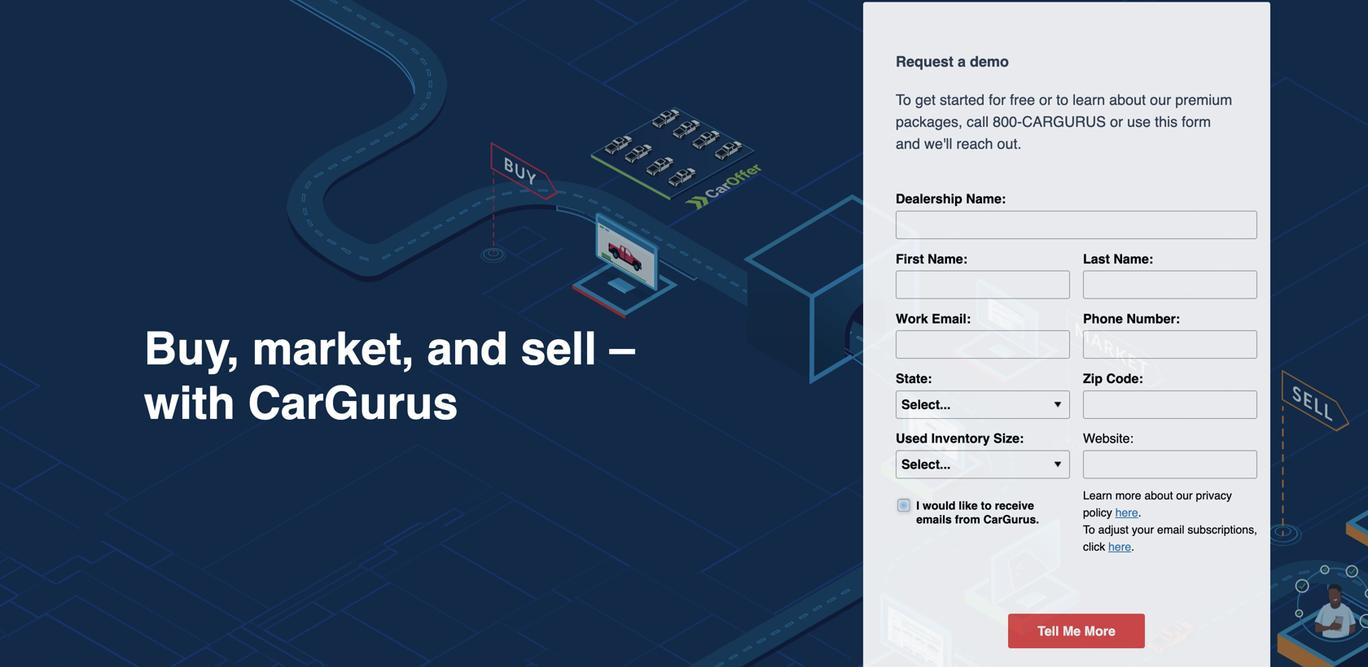 Task type: describe. For each thing, give the bounding box(es) containing it.
a
[[958, 53, 966, 70]]

name: for first name:
[[928, 252, 968, 267]]

use
[[1127, 114, 1151, 130]]

for
[[989, 92, 1006, 108]]

1 horizontal spatial or
[[1110, 114, 1123, 130]]

and inside buy, market, and sell – with cargurus
[[427, 323, 508, 375]]

800-
[[993, 114, 1022, 130]]

Phone Number: telephone field
[[1083, 331, 1258, 359]]

would
[[923, 500, 956, 513]]

started
[[940, 92, 985, 108]]

free
[[1010, 92, 1035, 108]]

receive
[[995, 500, 1034, 513]]

email
[[1157, 524, 1185, 537]]

last
[[1083, 252, 1110, 267]]

to inside the i would like to receive emails from cargurus.
[[981, 500, 992, 513]]

more
[[1085, 624, 1116, 639]]

name: for last name:
[[1114, 252, 1154, 267]]

i would like to receive emails from cargurus.
[[916, 500, 1039, 526]]

sell
[[521, 323, 597, 375]]

adjust
[[1098, 524, 1129, 537]]

dealership
[[896, 192, 963, 207]]

phone number:
[[1083, 311, 1180, 327]]

packages,
[[896, 114, 963, 130]]

inventory
[[931, 431, 990, 446]]

demo
[[970, 53, 1009, 70]]

to for to adjust your email subscriptions, click
[[1083, 524, 1095, 537]]

request
[[896, 53, 954, 70]]

out.
[[997, 136, 1022, 152]]

–
[[610, 323, 635, 375]]

Dealership Name: text field
[[896, 211, 1258, 239]]

me
[[1063, 624, 1081, 639]]

here for more
[[1116, 506, 1138, 520]]

. for adjust
[[1131, 541, 1135, 554]]

First Name: text field
[[896, 271, 1070, 299]]

name: for dealership name:
[[966, 192, 1006, 207]]

request a demo
[[896, 53, 1009, 70]]

0 vertical spatial or
[[1039, 92, 1052, 108]]

we'll
[[924, 136, 953, 152]]

here for adjust
[[1109, 541, 1131, 554]]

last name:
[[1083, 252, 1154, 267]]

from
[[955, 513, 980, 526]]

Last Name: text field
[[1083, 271, 1258, 299]]

get
[[915, 92, 936, 108]]

and inside to get started for free or to learn about our premium packages, call 800-cargurus or use this form and we'll reach out.
[[896, 136, 920, 152]]

dealership name:
[[896, 192, 1006, 207]]

email:
[[932, 311, 971, 327]]

form
[[1182, 114, 1211, 130]]

more
[[1116, 489, 1142, 502]]

market,
[[252, 323, 414, 375]]

learn
[[1083, 489, 1112, 502]]



Task type: locate. For each thing, give the bounding box(es) containing it.
here . for adjust
[[1109, 541, 1135, 554]]

0 horizontal spatial or
[[1039, 92, 1052, 108]]

tell me more
[[1038, 624, 1116, 639]]

your
[[1132, 524, 1154, 537]]

0 vertical spatial and
[[896, 136, 920, 152]]

buy,
[[144, 323, 239, 375]]

here down adjust
[[1109, 541, 1131, 554]]

1 vertical spatial our
[[1176, 489, 1193, 502]]

privacy
[[1196, 489, 1232, 502]]

0 vertical spatial here .
[[1116, 506, 1142, 520]]

cargurus
[[1022, 114, 1106, 130]]

to adjust your email subscriptions, click
[[1083, 524, 1258, 554]]

i
[[916, 500, 920, 513]]

policy
[[1083, 506, 1112, 520]]

0 vertical spatial our
[[1150, 92, 1171, 108]]

Zip Code: text field
[[1083, 391, 1258, 419]]

first
[[896, 252, 924, 267]]

1 vertical spatial or
[[1110, 114, 1123, 130]]

1 vertical spatial .
[[1131, 541, 1135, 554]]

to up click
[[1083, 524, 1095, 537]]

to left get
[[896, 92, 911, 108]]

1 vertical spatial to
[[1083, 524, 1095, 537]]

work
[[896, 311, 928, 327]]

tell
[[1038, 624, 1059, 639]]

1 horizontal spatial .
[[1138, 506, 1142, 520]]

emails
[[916, 513, 952, 526]]

or
[[1039, 92, 1052, 108], [1110, 114, 1123, 130]]

name:
[[966, 192, 1006, 207], [928, 252, 968, 267], [1114, 252, 1154, 267]]

tell me more button
[[1008, 614, 1145, 649]]

subscriptions,
[[1188, 524, 1258, 537]]

about inside to get started for free or to learn about our premium packages, call 800-cargurus or use this form and we'll reach out.
[[1109, 92, 1146, 108]]

0 horizontal spatial and
[[427, 323, 508, 375]]

work email:
[[896, 311, 971, 327]]

used
[[896, 431, 928, 446]]

our up this
[[1150, 92, 1171, 108]]

here
[[1116, 506, 1138, 520], [1109, 541, 1131, 554]]

1 vertical spatial here link
[[1109, 541, 1131, 554]]

0 vertical spatial .
[[1138, 506, 1142, 520]]

click
[[1083, 541, 1105, 554]]

to
[[896, 92, 911, 108], [1083, 524, 1095, 537]]

name: right first
[[928, 252, 968, 267]]

here . down adjust
[[1109, 541, 1135, 554]]

to
[[1056, 92, 1069, 108], [981, 500, 992, 513]]

Work Email: email field
[[896, 331, 1070, 359]]

to up cargurus
[[1056, 92, 1069, 108]]

about
[[1109, 92, 1146, 108], [1145, 489, 1173, 502]]

0 vertical spatial here
[[1116, 506, 1138, 520]]

cargurus.
[[984, 513, 1039, 526]]

to for to get started for free or to learn about our premium packages, call 800-cargurus or use this form and we'll reach out.
[[896, 92, 911, 108]]

website:
[[1083, 431, 1134, 446]]

1 horizontal spatial to
[[1083, 524, 1095, 537]]

1 vertical spatial here .
[[1109, 541, 1135, 554]]

Website: url field
[[1083, 451, 1258, 479]]

our left privacy
[[1176, 489, 1193, 502]]

0 horizontal spatial to
[[896, 92, 911, 108]]

like
[[959, 500, 978, 513]]

zip code:
[[1083, 371, 1143, 386]]

or left use
[[1110, 114, 1123, 130]]

here link
[[1116, 506, 1138, 520], [1109, 541, 1131, 554]]

call
[[967, 114, 989, 130]]

to right like in the right bottom of the page
[[981, 500, 992, 513]]

. for more
[[1138, 506, 1142, 520]]

our
[[1150, 92, 1171, 108], [1176, 489, 1193, 502]]

0 horizontal spatial to
[[981, 500, 992, 513]]

0 vertical spatial to
[[896, 92, 911, 108]]

0 vertical spatial to
[[1056, 92, 1069, 108]]

name: right last
[[1114, 252, 1154, 267]]

here .
[[1116, 506, 1142, 520], [1109, 541, 1135, 554]]

learn more about our privacy policy
[[1083, 489, 1232, 520]]

or right free
[[1039, 92, 1052, 108]]

size:
[[994, 431, 1024, 446]]

here . down more
[[1116, 506, 1142, 520]]

I would like to receive emails from CarGurus. checkbox
[[899, 499, 910, 510]]

and
[[896, 136, 920, 152], [427, 323, 508, 375]]

0 horizontal spatial .
[[1131, 541, 1135, 554]]

about inside the "learn more about our privacy policy"
[[1145, 489, 1173, 502]]

. down your
[[1131, 541, 1135, 554]]

state:
[[896, 371, 932, 386]]

0 horizontal spatial our
[[1150, 92, 1171, 108]]

to inside to adjust your email subscriptions, click
[[1083, 524, 1095, 537]]

here down more
[[1116, 506, 1138, 520]]

first name:
[[896, 252, 968, 267]]

about right more
[[1145, 489, 1173, 502]]

here link for more
[[1116, 506, 1138, 520]]

about up use
[[1109, 92, 1146, 108]]

name: down reach
[[966, 192, 1006, 207]]

here . for more
[[1116, 506, 1142, 520]]

code:
[[1106, 371, 1143, 386]]

0 vertical spatial about
[[1109, 92, 1146, 108]]

here link for adjust
[[1109, 541, 1131, 554]]

1 horizontal spatial our
[[1176, 489, 1193, 502]]

phone
[[1083, 311, 1123, 327]]

1 vertical spatial here
[[1109, 541, 1131, 554]]

with
[[144, 378, 235, 430]]

our inside to get started for free or to learn about our premium packages, call 800-cargurus or use this form and we'll reach out.
[[1150, 92, 1171, 108]]

used inventory size:
[[896, 431, 1024, 446]]

1 vertical spatial to
[[981, 500, 992, 513]]

to inside to get started for free or to learn about our premium packages, call 800-cargurus or use this form and we'll reach out.
[[896, 92, 911, 108]]

reach
[[957, 136, 993, 152]]

zip
[[1083, 371, 1103, 386]]

1 vertical spatial about
[[1145, 489, 1173, 502]]

buy, market, and sell – with cargurus
[[144, 323, 635, 430]]

to inside to get started for free or to learn about our premium packages, call 800-cargurus or use this form and we'll reach out.
[[1056, 92, 1069, 108]]

to get started for free or to learn about our premium packages, call 800-cargurus or use this form and we'll reach out.
[[896, 92, 1232, 152]]

1 vertical spatial and
[[427, 323, 508, 375]]

our inside the "learn more about our privacy policy"
[[1176, 489, 1193, 502]]

cargurus
[[248, 378, 458, 430]]

here link down more
[[1116, 506, 1138, 520]]

learn
[[1073, 92, 1105, 108]]

1 horizontal spatial and
[[896, 136, 920, 152]]

1 horizontal spatial to
[[1056, 92, 1069, 108]]

. up your
[[1138, 506, 1142, 520]]

premium
[[1175, 92, 1232, 108]]

this
[[1155, 114, 1178, 130]]

0 vertical spatial here link
[[1116, 506, 1138, 520]]

number:
[[1127, 311, 1180, 327]]

here link down adjust
[[1109, 541, 1131, 554]]

.
[[1138, 506, 1142, 520], [1131, 541, 1135, 554]]



Task type: vqa. For each thing, say whether or not it's contained in the screenshot.
Product How-To'S link
no



